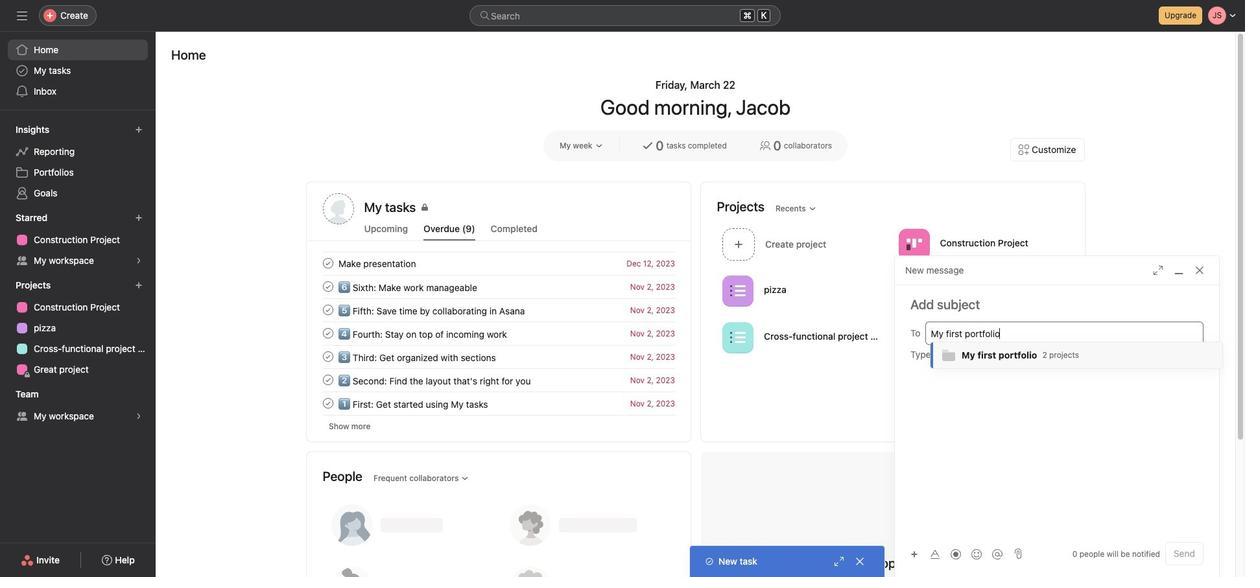 Task type: vqa. For each thing, say whether or not it's contained in the screenshot.
"ADD" within the Add section button
no



Task type: describe. For each thing, give the bounding box(es) containing it.
minimize image
[[1174, 265, 1185, 276]]

Type the name of a team, a project, or people text field
[[931, 326, 1197, 341]]

teams element
[[0, 383, 156, 429]]

mark complete image for second mark complete checkbox from the bottom
[[320, 279, 336, 295]]

2 mark complete image from the top
[[320, 302, 336, 318]]

2 list image from the top
[[730, 330, 746, 345]]

board image
[[906, 283, 922, 299]]

4 mark complete image from the top
[[320, 349, 336, 365]]

3 mark complete image from the top
[[320, 326, 336, 341]]

insights element
[[0, 118, 156, 206]]

formatting image
[[930, 549, 941, 560]]

record a video image
[[951, 549, 961, 560]]

at mention image
[[993, 549, 1003, 560]]

add items to starred image
[[135, 214, 143, 222]]

Add subject text field
[[895, 296, 1220, 314]]

starred element
[[0, 206, 156, 274]]

2 mark complete checkbox from the top
[[320, 349, 336, 365]]

3 mark complete checkbox from the top
[[320, 372, 336, 388]]

see details, my workspace image
[[135, 257, 143, 265]]



Task type: locate. For each thing, give the bounding box(es) containing it.
3 mark complete image from the top
[[320, 396, 336, 411]]

1 vertical spatial mark complete checkbox
[[320, 279, 336, 295]]

close image right expand new task icon
[[855, 557, 865, 567]]

1 horizontal spatial close image
[[1195, 265, 1205, 276]]

mark complete image for third mark complete option
[[320, 372, 336, 388]]

expand new task image
[[834, 557, 845, 567]]

mark complete image
[[320, 256, 336, 271], [320, 302, 336, 318], [320, 326, 336, 341], [320, 349, 336, 365]]

1 mark complete checkbox from the top
[[320, 256, 336, 271]]

1 vertical spatial list image
[[730, 330, 746, 345]]

1 mark complete checkbox from the top
[[320, 326, 336, 341]]

1 vertical spatial close image
[[855, 557, 865, 567]]

2 vertical spatial mark complete image
[[320, 396, 336, 411]]

0 vertical spatial close image
[[1195, 265, 1205, 276]]

None field
[[470, 5, 781, 26]]

0 vertical spatial mark complete image
[[320, 279, 336, 295]]

1 mark complete image from the top
[[320, 279, 336, 295]]

see details, my workspace image
[[135, 413, 143, 420]]

add profile photo image
[[323, 193, 354, 224]]

Search tasks, projects, and more text field
[[470, 5, 781, 26]]

hide sidebar image
[[17, 10, 27, 21]]

1 vertical spatial mark complete image
[[320, 372, 336, 388]]

dialog
[[895, 256, 1220, 577]]

1 mark complete image from the top
[[320, 256, 336, 271]]

new insights image
[[135, 126, 143, 134]]

list item
[[717, 224, 893, 264], [307, 252, 691, 275], [307, 275, 691, 298], [307, 298, 691, 322], [307, 322, 691, 345], [307, 345, 691, 369], [307, 369, 691, 392], [307, 392, 691, 415]]

1 list image from the top
[[730, 283, 746, 299]]

2 mark complete image from the top
[[320, 372, 336, 388]]

mark complete image
[[320, 279, 336, 295], [320, 372, 336, 388], [320, 396, 336, 411]]

4 mark complete checkbox from the top
[[320, 396, 336, 411]]

option
[[931, 343, 1223, 369]]

Mark complete checkbox
[[320, 256, 336, 271], [320, 279, 336, 295], [320, 302, 336, 318]]

3 mark complete checkbox from the top
[[320, 302, 336, 318]]

2 mark complete checkbox from the top
[[320, 279, 336, 295]]

list image
[[730, 283, 746, 299], [730, 330, 746, 345]]

Mark complete checkbox
[[320, 326, 336, 341], [320, 349, 336, 365], [320, 372, 336, 388], [320, 396, 336, 411]]

toolbar
[[906, 545, 1010, 563]]

emoji image
[[972, 549, 982, 560]]

mark complete image for first mark complete option from the bottom
[[320, 396, 336, 411]]

projects element
[[0, 274, 156, 383]]

0 horizontal spatial close image
[[855, 557, 865, 567]]

insert an object image
[[911, 550, 919, 558]]

close image
[[1195, 265, 1205, 276], [855, 557, 865, 567]]

expand popout to full screen image
[[1154, 265, 1164, 276]]

new project or portfolio image
[[135, 282, 143, 289]]

close image right minimize "icon"
[[1195, 265, 1205, 276]]

2 vertical spatial mark complete checkbox
[[320, 302, 336, 318]]

0 vertical spatial list image
[[730, 283, 746, 299]]

board image
[[906, 236, 922, 252]]

0 vertical spatial mark complete checkbox
[[320, 256, 336, 271]]

global element
[[0, 32, 156, 110]]



